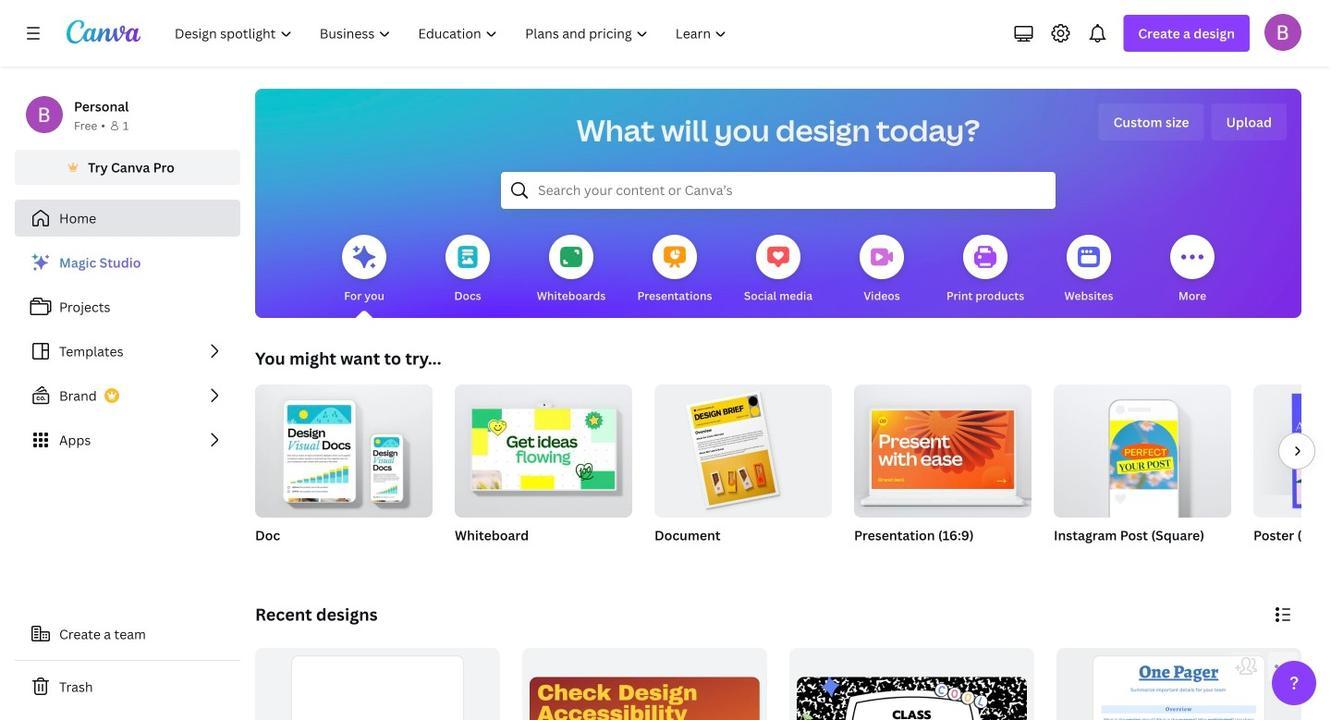 Task type: locate. For each thing, give the bounding box(es) containing it.
bob builder image
[[1265, 14, 1302, 51]]

list
[[15, 244, 240, 459]]

None search field
[[501, 172, 1056, 209]]

top level navigation element
[[163, 15, 743, 52]]

group
[[255, 377, 433, 568], [255, 377, 433, 518], [455, 377, 632, 568], [455, 377, 632, 518], [655, 377, 832, 568], [655, 377, 832, 518], [854, 385, 1032, 568], [854, 385, 1032, 518], [1054, 385, 1232, 568], [1254, 385, 1332, 568], [255, 648, 500, 720], [522, 648, 767, 720], [1057, 648, 1302, 720]]



Task type: describe. For each thing, give the bounding box(es) containing it.
Search search field
[[538, 173, 1019, 208]]



Task type: vqa. For each thing, say whether or not it's contained in the screenshot.
•
no



